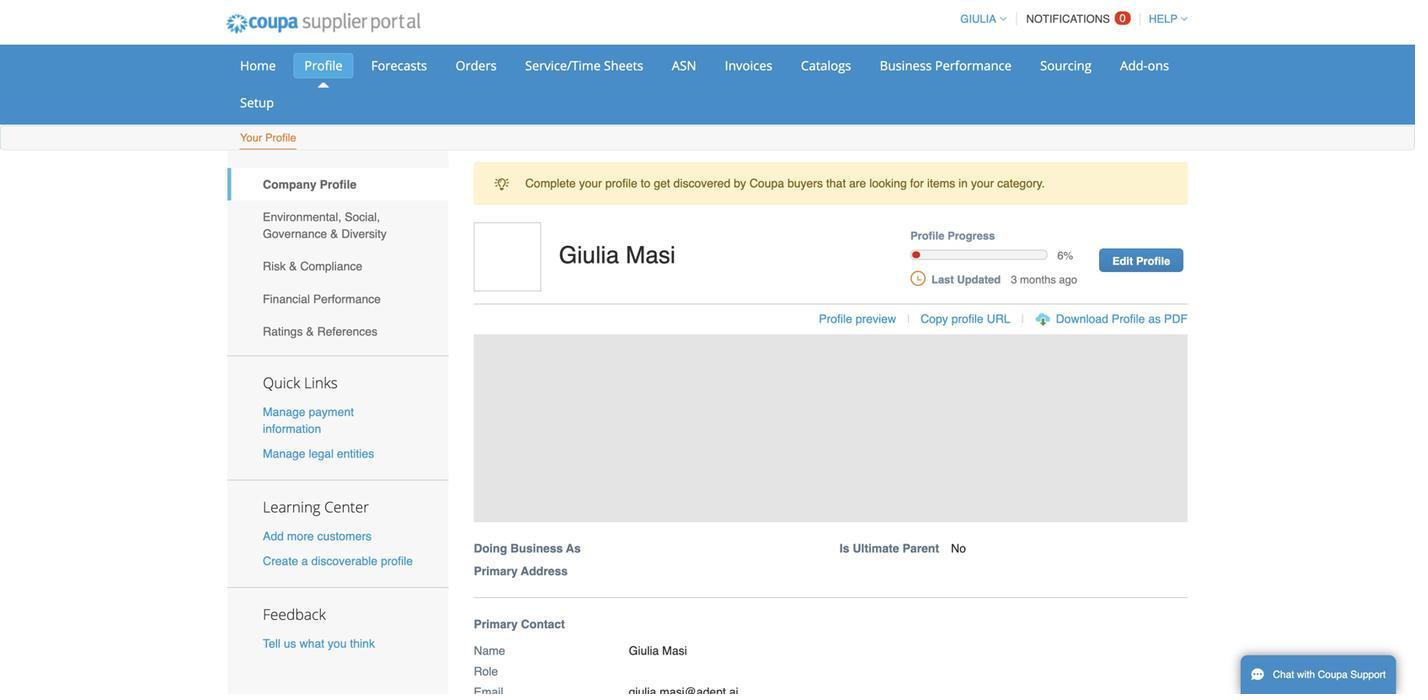 Task type: locate. For each thing, give the bounding box(es) containing it.
2 horizontal spatial &
[[331, 227, 338, 241]]

1 horizontal spatial coupa
[[1319, 669, 1349, 681]]

performance
[[936, 57, 1012, 74], [313, 292, 381, 306]]

edit
[[1113, 255, 1134, 267]]

1 vertical spatial coupa
[[1319, 669, 1349, 681]]

your right in
[[972, 177, 995, 190]]

profile link
[[294, 53, 354, 78]]

& for compliance
[[289, 260, 297, 273]]

0 vertical spatial business
[[880, 57, 932, 74]]

governance
[[263, 227, 327, 241]]

0 horizontal spatial coupa
[[750, 177, 785, 190]]

0 vertical spatial giulia
[[961, 13, 997, 25]]

manage down information at the left bottom of the page
[[263, 447, 306, 461]]

environmental, social, governance & diversity
[[263, 210, 387, 241]]

help link
[[1142, 13, 1188, 25]]

navigation containing notifications 0
[[953, 3, 1188, 35]]

ratings & references link
[[228, 315, 449, 348]]

role
[[474, 665, 498, 679]]

2 manage from the top
[[263, 447, 306, 461]]

primary
[[474, 565, 518, 578], [474, 618, 518, 631]]

months
[[1021, 274, 1057, 286]]

performance up references
[[313, 292, 381, 306]]

2 vertical spatial profile
[[381, 554, 413, 568]]

a
[[302, 554, 308, 568]]

business up address
[[511, 542, 563, 556]]

coupa right by
[[750, 177, 785, 190]]

download
[[1057, 312, 1109, 326]]

giulia link
[[953, 13, 1007, 25]]

0 vertical spatial masi
[[626, 242, 676, 269]]

0 vertical spatial performance
[[936, 57, 1012, 74]]

profile preview link
[[819, 312, 897, 326]]

0 horizontal spatial giulia
[[559, 242, 620, 269]]

business performance
[[880, 57, 1012, 74]]

asn link
[[661, 53, 708, 78]]

2 vertical spatial &
[[306, 325, 314, 338]]

performance down giulia link
[[936, 57, 1012, 74]]

complete your profile to get discovered by coupa buyers that are looking for items in your category.
[[526, 177, 1046, 190]]

links
[[304, 373, 338, 393]]

add-ons
[[1121, 57, 1170, 74]]

parent
[[903, 542, 940, 556]]

manage legal entities
[[263, 447, 374, 461]]

1 vertical spatial performance
[[313, 292, 381, 306]]

0 vertical spatial manage
[[263, 405, 306, 419]]

coupa supplier portal image
[[215, 3, 432, 45]]

profile progress
[[911, 230, 996, 242]]

manage up information at the left bottom of the page
[[263, 405, 306, 419]]

copy profile url button
[[921, 311, 1011, 328]]

environmental, social, governance & diversity link
[[228, 201, 449, 250]]

chat with coupa support
[[1274, 669, 1387, 681]]

progress
[[948, 230, 996, 242]]

primary for primary address
[[474, 565, 518, 578]]

1 horizontal spatial your
[[972, 177, 995, 190]]

payment
[[309, 405, 354, 419]]

customers
[[317, 530, 372, 543]]

discovered
[[674, 177, 731, 190]]

coupa right with
[[1319, 669, 1349, 681]]

business right catalogs
[[880, 57, 932, 74]]

ratings
[[263, 325, 303, 338]]

1 horizontal spatial giulia
[[629, 644, 659, 658]]

primary inside giulia masi banner
[[474, 565, 518, 578]]

get
[[654, 177, 671, 190]]

profile inside your profile 'link'
[[265, 131, 296, 144]]

financial performance link
[[228, 283, 449, 315]]

company profile link
[[228, 168, 449, 201]]

1 manage from the top
[[263, 405, 306, 419]]

ratings & references
[[263, 325, 378, 338]]

add more customers
[[263, 530, 372, 543]]

&
[[331, 227, 338, 241], [289, 260, 297, 273], [306, 325, 314, 338]]

address
[[521, 565, 568, 578]]

your
[[579, 177, 602, 190], [972, 177, 995, 190]]

masi inside banner
[[626, 242, 676, 269]]

company profile
[[263, 178, 357, 191]]

profile inside alert
[[606, 177, 638, 190]]

service/time sheets
[[526, 57, 644, 74]]

2 horizontal spatial profile
[[952, 312, 984, 326]]

primary up name
[[474, 618, 518, 631]]

performance for financial performance
[[313, 292, 381, 306]]

profile left progress
[[911, 230, 945, 242]]

profile right your
[[265, 131, 296, 144]]

profile left preview
[[819, 312, 853, 326]]

1 horizontal spatial profile
[[606, 177, 638, 190]]

0 horizontal spatial performance
[[313, 292, 381, 306]]

1 vertical spatial primary
[[474, 618, 518, 631]]

profile inside the profile link
[[305, 57, 343, 74]]

navigation
[[953, 3, 1188, 35]]

profile down coupa supplier portal image
[[305, 57, 343, 74]]

profile up social,
[[320, 178, 357, 191]]

0 horizontal spatial your
[[579, 177, 602, 190]]

copy
[[921, 312, 949, 326]]

3 months ago
[[1012, 274, 1078, 286]]

manage legal entities link
[[263, 447, 374, 461]]

2 primary from the top
[[474, 618, 518, 631]]

0 vertical spatial primary
[[474, 565, 518, 578]]

0 vertical spatial giulia masi
[[559, 242, 676, 269]]

2 horizontal spatial giulia
[[961, 13, 997, 25]]

1 vertical spatial &
[[289, 260, 297, 273]]

pdf
[[1165, 312, 1188, 326]]

profile right the edit
[[1137, 255, 1171, 267]]

& left diversity
[[331, 227, 338, 241]]

profile left to
[[606, 177, 638, 190]]

profile left as
[[1112, 312, 1146, 326]]

contact
[[521, 618, 565, 631]]

0 horizontal spatial &
[[289, 260, 297, 273]]

notifications
[[1027, 13, 1111, 25]]

profile
[[606, 177, 638, 190], [952, 312, 984, 326], [381, 554, 413, 568]]

quick links
[[263, 373, 338, 393]]

masi
[[626, 242, 676, 269], [663, 644, 688, 658]]

manage inside manage payment information
[[263, 405, 306, 419]]

profile inside button
[[952, 312, 984, 326]]

primary down doing
[[474, 565, 518, 578]]

1 vertical spatial masi
[[663, 644, 688, 658]]

orders link
[[445, 53, 508, 78]]

manage for manage payment information
[[263, 405, 306, 419]]

1 horizontal spatial business
[[880, 57, 932, 74]]

0 horizontal spatial business
[[511, 542, 563, 556]]

primary contact
[[474, 618, 565, 631]]

1 primary from the top
[[474, 565, 518, 578]]

profile right discoverable
[[381, 554, 413, 568]]

1 vertical spatial profile
[[952, 312, 984, 326]]

catalogs
[[801, 57, 852, 74]]

your right complete
[[579, 177, 602, 190]]

legal
[[309, 447, 334, 461]]

manage payment information
[[263, 405, 354, 436]]

orders
[[456, 57, 497, 74]]

download profile as pdf button
[[1057, 311, 1188, 328]]

service/time sheets link
[[515, 53, 655, 78]]

in
[[959, 177, 968, 190]]

giulia inside navigation
[[961, 13, 997, 25]]

add-ons link
[[1110, 53, 1181, 78]]

1 vertical spatial manage
[[263, 447, 306, 461]]

1 horizontal spatial performance
[[936, 57, 1012, 74]]

1 horizontal spatial &
[[306, 325, 314, 338]]

& right risk
[[289, 260, 297, 273]]

tell us what you think
[[263, 637, 375, 650]]

setup
[[240, 94, 274, 111]]

0 vertical spatial &
[[331, 227, 338, 241]]

name
[[474, 644, 506, 658]]

0 vertical spatial coupa
[[750, 177, 785, 190]]

2 vertical spatial giulia
[[629, 644, 659, 658]]

download profile as pdf
[[1057, 312, 1188, 326]]

is
[[840, 542, 850, 556]]

home link
[[229, 53, 287, 78]]

profile left url
[[952, 312, 984, 326]]

& right ratings
[[306, 325, 314, 338]]

support
[[1351, 669, 1387, 681]]

profile preview
[[819, 312, 897, 326]]

0 vertical spatial profile
[[606, 177, 638, 190]]

1 vertical spatial giulia
[[559, 242, 620, 269]]

1 vertical spatial business
[[511, 542, 563, 556]]

updated
[[958, 274, 1001, 286]]

1 vertical spatial giulia masi
[[629, 644, 688, 658]]



Task type: describe. For each thing, give the bounding box(es) containing it.
add-
[[1121, 57, 1148, 74]]

compliance
[[300, 260, 363, 273]]

profile inside download profile as pdf button
[[1112, 312, 1146, 326]]

by
[[734, 177, 747, 190]]

background image
[[474, 335, 1188, 523]]

giulia masi image
[[474, 222, 542, 292]]

home
[[240, 57, 276, 74]]

copy profile url
[[921, 312, 1011, 326]]

manage for manage legal entities
[[263, 447, 306, 461]]

forecasts
[[371, 57, 427, 74]]

feedback
[[263, 605, 326, 624]]

complete
[[526, 177, 576, 190]]

financial performance
[[263, 292, 381, 306]]

doing business as
[[474, 542, 581, 556]]

url
[[987, 312, 1011, 326]]

more
[[287, 530, 314, 543]]

references
[[317, 325, 378, 338]]

3
[[1012, 274, 1018, 286]]

business inside giulia masi banner
[[511, 542, 563, 556]]

asn
[[672, 57, 697, 74]]

to
[[641, 177, 651, 190]]

coupa inside alert
[[750, 177, 785, 190]]

add more customers link
[[263, 530, 372, 543]]

chat
[[1274, 669, 1295, 681]]

last
[[932, 274, 955, 286]]

risk
[[263, 260, 286, 273]]

your profile
[[240, 131, 296, 144]]

6%
[[1058, 249, 1074, 262]]

profile inside edit profile link
[[1137, 255, 1171, 267]]

forecasts link
[[360, 53, 438, 78]]

add
[[263, 530, 284, 543]]

quick
[[263, 373, 300, 393]]

invoices
[[725, 57, 773, 74]]

center
[[324, 497, 369, 517]]

with
[[1298, 669, 1316, 681]]

sourcing link
[[1030, 53, 1103, 78]]

giulia masi banner
[[468, 222, 1206, 599]]

company
[[263, 178, 317, 191]]

are
[[850, 177, 867, 190]]

create
[[263, 554, 298, 568]]

sheets
[[604, 57, 644, 74]]

performance for business performance
[[936, 57, 1012, 74]]

coupa inside button
[[1319, 669, 1349, 681]]

us
[[284, 637, 296, 650]]

& inside environmental, social, governance & diversity
[[331, 227, 338, 241]]

for
[[911, 177, 924, 190]]

discoverable
[[311, 554, 378, 568]]

think
[[350, 637, 375, 650]]

category.
[[998, 177, 1046, 190]]

entities
[[337, 447, 374, 461]]

1 your from the left
[[579, 177, 602, 190]]

learning center
[[263, 497, 369, 517]]

risk & compliance
[[263, 260, 363, 273]]

complete your profile to get discovered by coupa buyers that are looking for items in your category. alert
[[474, 162, 1188, 205]]

service/time
[[526, 57, 601, 74]]

ons
[[1148, 57, 1170, 74]]

help
[[1150, 13, 1178, 25]]

setup link
[[229, 90, 285, 115]]

your profile link
[[239, 128, 297, 150]]

0 horizontal spatial profile
[[381, 554, 413, 568]]

last updated
[[932, 274, 1001, 286]]

buyers
[[788, 177, 823, 190]]

risk & compliance link
[[228, 250, 449, 283]]

profile inside company profile "link"
[[320, 178, 357, 191]]

2 your from the left
[[972, 177, 995, 190]]

as
[[1149, 312, 1162, 326]]

tell
[[263, 637, 281, 650]]

primary for primary contact
[[474, 618, 518, 631]]

giulia masi inside banner
[[559, 242, 676, 269]]

giulia inside banner
[[559, 242, 620, 269]]

that
[[827, 177, 846, 190]]

& for references
[[306, 325, 314, 338]]

information
[[263, 422, 321, 436]]

looking
[[870, 177, 907, 190]]

invoices link
[[714, 53, 784, 78]]

what
[[300, 637, 325, 650]]

as
[[566, 542, 581, 556]]

diversity
[[342, 227, 387, 241]]

edit profile link
[[1100, 248, 1184, 272]]

your
[[240, 131, 262, 144]]

items
[[928, 177, 956, 190]]

environmental,
[[263, 210, 342, 224]]

create a discoverable profile link
[[263, 554, 413, 568]]

is ultimate parent
[[840, 542, 940, 556]]

no
[[952, 542, 967, 556]]

learning
[[263, 497, 321, 517]]

ago
[[1060, 274, 1078, 286]]

business performance link
[[869, 53, 1023, 78]]

tell us what you think button
[[263, 635, 375, 652]]



Task type: vqa. For each thing, say whether or not it's contained in the screenshot.
left and
no



